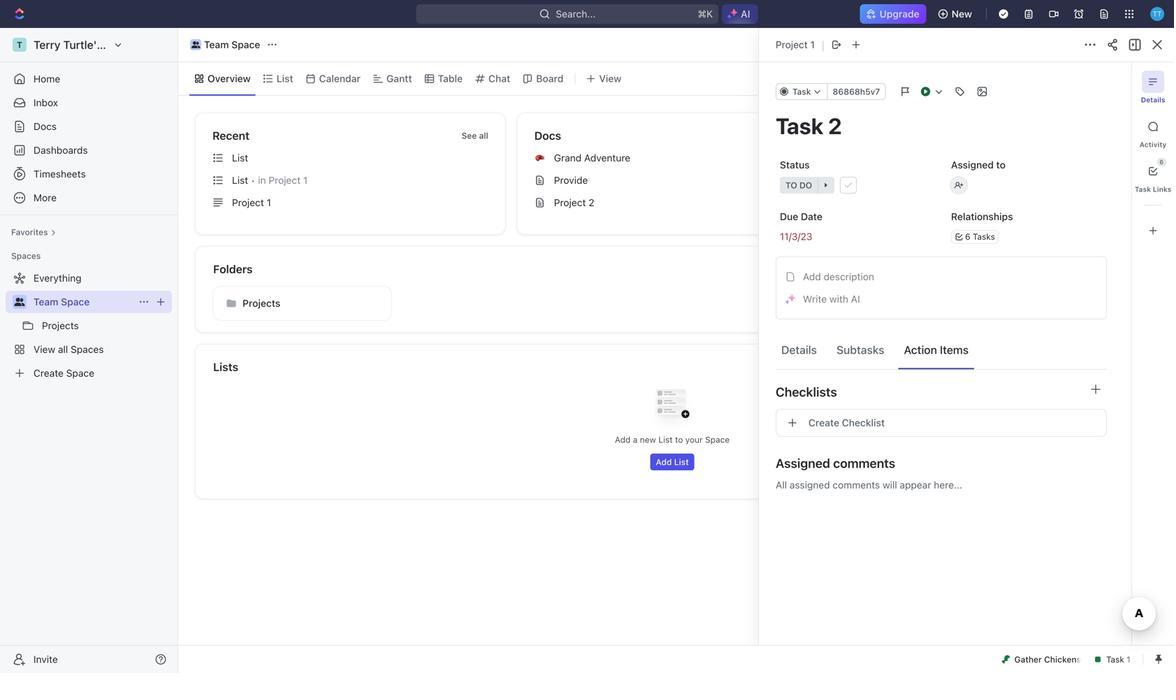 Task type: locate. For each thing, give the bounding box(es) containing it.
add up write
[[803, 271, 821, 282]]

view all spaces
[[34, 344, 104, 355]]

favorites
[[11, 227, 48, 237]]

1 horizontal spatial project 1 link
[[776, 39, 815, 50]]

team space inside sidebar navigation
[[34, 296, 90, 308]]

1 horizontal spatial team
[[204, 39, 229, 50]]

0 horizontal spatial assigned
[[776, 456, 830, 471]]

team up overview link
[[204, 39, 229, 50]]

0 horizontal spatial projects
[[42, 320, 79, 331]]

task for task links
[[1135, 185, 1151, 193]]

list left calendar link
[[277, 73, 293, 84]]

add description button
[[781, 266, 1102, 288]]

1 vertical spatial view
[[34, 344, 55, 355]]

create for create space
[[34, 367, 64, 379]]

1 horizontal spatial assigned
[[951, 159, 994, 171]]

create down checklists
[[809, 417, 840, 429]]

subtasks button
[[831, 337, 890, 363]]

1 horizontal spatial team space link
[[187, 36, 264, 53]]

details up checklists
[[782, 343, 817, 357]]

team down everything
[[34, 296, 58, 308]]

0 vertical spatial spaces
[[11, 251, 41, 261]]

lists button
[[213, 359, 1133, 375]]

team space down everything
[[34, 296, 90, 308]]

0 horizontal spatial user group image
[[14, 298, 25, 306]]

0 vertical spatial comments
[[833, 456, 896, 471]]

due date
[[780, 211, 823, 222]]

1 horizontal spatial all
[[479, 131, 488, 141]]

1
[[811, 39, 815, 50], [1126, 40, 1130, 49], [303, 174, 308, 186], [267, 197, 271, 208]]

add for add description
[[803, 271, 821, 282]]

1 horizontal spatial user group image
[[191, 41, 200, 48]]

1 vertical spatial details
[[782, 343, 817, 357]]

comments up all assigned comments will appear here...
[[833, 456, 896, 471]]

grand
[[554, 152, 582, 164]]

create
[[34, 367, 64, 379], [809, 417, 840, 429]]

1 inside "project 1 |"
[[811, 39, 815, 50]]

1 vertical spatial task
[[1135, 185, 1151, 193]]

task inside 'dropdown button'
[[793, 87, 811, 96]]

tree
[[6, 267, 172, 384]]

team space link
[[187, 36, 264, 53], [34, 291, 133, 313]]

0 horizontal spatial details
[[782, 343, 817, 357]]

1 right in
[[303, 174, 308, 186]]

terry turtle's workspace
[[34, 38, 163, 51]]

1 horizontal spatial ai
[[851, 293, 860, 305]]

project inside "project 1 |"
[[776, 39, 808, 50]]

create inside sidebar navigation
[[34, 367, 64, 379]]

0 vertical spatial 6
[[1160, 159, 1164, 165]]

6 for 6
[[1160, 159, 1164, 165]]

add left a
[[615, 435, 631, 445]]

add down add a new list to your space
[[656, 457, 672, 467]]

0 horizontal spatial view
[[34, 344, 55, 355]]

ai right ⌘k
[[741, 8, 750, 20]]

2
[[589, 197, 595, 208]]

0 vertical spatial all
[[479, 131, 488, 141]]

0 horizontal spatial create
[[34, 367, 64, 379]]

0 horizontal spatial ai
[[741, 8, 750, 20]]

chat
[[489, 73, 510, 84]]

projects button
[[213, 286, 392, 321]]

projects
[[243, 297, 281, 309], [42, 320, 79, 331]]

6 inside button
[[1160, 159, 1164, 165]]

ai
[[741, 8, 750, 20], [851, 293, 860, 305]]

terry turtle's wormspace, , element
[[13, 38, 27, 52]]

assigned up drop
[[951, 159, 994, 171]]

add inside button
[[656, 457, 672, 467]]

ai inside "write with ai" button
[[851, 293, 860, 305]]

view inside view all spaces link
[[34, 344, 55, 355]]

details inside task sidebar navigation tab list
[[1141, 96, 1166, 104]]

to right here
[[1016, 181, 1025, 191]]

1 vertical spatial 6
[[965, 232, 971, 242]]

1 right automations
[[1126, 40, 1130, 49]]

11/3/23
[[780, 231, 813, 242]]

board link
[[534, 69, 564, 88]]

list inside button
[[674, 457, 689, 467]]

projects link
[[42, 315, 169, 337]]

0 horizontal spatial team space
[[34, 296, 90, 308]]

to do button
[[776, 173, 936, 198]]

user group image inside sidebar navigation
[[14, 298, 25, 306]]

0 vertical spatial projects
[[243, 297, 281, 309]]

chat link
[[486, 69, 510, 88]]

0 vertical spatial view
[[599, 73, 622, 84]]

task links
[[1135, 185, 1172, 193]]

create for create checklist
[[809, 417, 840, 429]]

see all
[[462, 131, 488, 141]]

1 vertical spatial create
[[809, 417, 840, 429]]

to left the 'do' at the right top
[[786, 180, 797, 190]]

view up create space
[[34, 344, 55, 355]]

see
[[462, 131, 477, 141]]

view right board
[[599, 73, 622, 84]]

timesheets link
[[6, 163, 172, 185]]

space down everything link
[[61, 296, 90, 308]]

all inside button
[[479, 131, 488, 141]]

list link
[[274, 69, 293, 88], [207, 147, 500, 169]]

list down add a new list to your space
[[674, 457, 689, 467]]

0 vertical spatial team space link
[[187, 36, 264, 53]]

project 1
[[232, 197, 271, 208]]

0 horizontal spatial all
[[58, 344, 68, 355]]

0 horizontal spatial task
[[793, 87, 811, 96]]

0 vertical spatial assigned
[[951, 159, 994, 171]]

spaces up the create space link
[[71, 344, 104, 355]]

team space link up overview
[[187, 36, 264, 53]]

1 horizontal spatial details
[[1141, 96, 1166, 104]]

details inside button
[[782, 343, 817, 357]]

view for view all spaces
[[34, 344, 55, 355]]

team space
[[204, 39, 260, 50], [34, 296, 90, 308]]

0 horizontal spatial add
[[615, 435, 631, 445]]

no lists icon. image
[[645, 378, 700, 434]]

task down "project 1 |"
[[793, 87, 811, 96]]

view for view
[[599, 73, 622, 84]]

view inside view button
[[599, 73, 622, 84]]

project 1 link
[[776, 39, 815, 50], [207, 192, 500, 214]]

create down "view all spaces"
[[34, 367, 64, 379]]

1 vertical spatial all
[[58, 344, 68, 355]]

1 vertical spatial user group image
[[14, 298, 25, 306]]

list
[[277, 73, 293, 84], [232, 152, 248, 164], [232, 174, 248, 186], [659, 435, 673, 445], [674, 457, 689, 467]]

2 vertical spatial add
[[656, 457, 672, 467]]

docs
[[34, 121, 57, 132], [535, 129, 561, 142]]

overview
[[208, 73, 251, 84]]

1 horizontal spatial view
[[599, 73, 622, 84]]

2 horizontal spatial add
[[803, 271, 821, 282]]

1 horizontal spatial 6
[[1160, 159, 1164, 165]]

1 vertical spatial comments
[[833, 479, 880, 491]]

1 left |
[[811, 39, 815, 50]]

comments inside dropdown button
[[833, 456, 896, 471]]

1 horizontal spatial team space
[[204, 39, 260, 50]]

🥊
[[536, 153, 545, 163]]

to inside dropdown button
[[786, 180, 797, 190]]

tasks
[[973, 232, 995, 242]]

projects down folders
[[243, 297, 281, 309]]

here
[[995, 181, 1014, 191]]

1 vertical spatial spaces
[[71, 344, 104, 355]]

task left links
[[1135, 185, 1151, 193]]

action
[[904, 343, 937, 357]]

1 vertical spatial project 1 link
[[207, 192, 500, 214]]

team space up overview
[[204, 39, 260, 50]]

1 horizontal spatial projects
[[243, 297, 281, 309]]

more
[[34, 192, 57, 203]]

1 horizontal spatial add
[[656, 457, 672, 467]]

assigned comments
[[776, 456, 896, 471]]

6
[[1160, 159, 1164, 165], [965, 232, 971, 242]]

details button
[[776, 337, 823, 363]]

task inside tab list
[[1135, 185, 1151, 193]]

6 left tasks
[[965, 232, 971, 242]]

add for add a new list to your space
[[615, 435, 631, 445]]

1 vertical spatial team space link
[[34, 291, 133, 313]]

all right see
[[479, 131, 488, 141]]

0 vertical spatial task
[[793, 87, 811, 96]]

tree containing everything
[[6, 267, 172, 384]]

projects up "view all spaces"
[[42, 320, 79, 331]]

user group image
[[191, 41, 200, 48], [14, 298, 25, 306]]

inbox link
[[6, 92, 172, 114]]

project 1 |
[[776, 38, 825, 52]]

1 vertical spatial assigned
[[776, 456, 830, 471]]

project down •
[[232, 197, 264, 208]]

project left 2 on the top of page
[[554, 197, 586, 208]]

task
[[793, 87, 811, 96], [1135, 185, 1151, 193]]

will
[[883, 479, 897, 491]]

1 vertical spatial team
[[34, 296, 58, 308]]

write with ai
[[803, 293, 860, 305]]

ai button
[[722, 4, 758, 24]]

projects inside sidebar navigation
[[42, 320, 79, 331]]

action items button
[[899, 337, 975, 363]]

space down view all spaces link
[[66, 367, 94, 379]]

1 vertical spatial ai
[[851, 293, 860, 305]]

0 vertical spatial create
[[34, 367, 64, 379]]

home
[[34, 73, 60, 85]]

space right your
[[705, 435, 730, 445]]

comments down assigned comments
[[833, 479, 880, 491]]

0 horizontal spatial docs
[[34, 121, 57, 132]]

to
[[997, 159, 1006, 171], [786, 180, 797, 190], [1016, 181, 1025, 191], [675, 435, 683, 445]]

assigned inside assigned comments dropdown button
[[776, 456, 830, 471]]

create space link
[[6, 362, 169, 384]]

all for see
[[479, 131, 488, 141]]

all inside sidebar navigation
[[58, 344, 68, 355]]

all
[[776, 479, 787, 491]]

1 vertical spatial list link
[[207, 147, 500, 169]]

overview link
[[205, 69, 251, 88]]

add description
[[803, 271, 875, 282]]

task button
[[776, 83, 828, 100]]

dashboards link
[[6, 139, 172, 161]]

assigned for assigned comments
[[776, 456, 830, 471]]

task sidebar navigation tab list
[[1135, 71, 1172, 242]]

turtle's
[[63, 38, 103, 51]]

checklist
[[842, 417, 885, 429]]

team
[[204, 39, 229, 50], [34, 296, 58, 308]]

spaces down favorites
[[11, 251, 41, 261]]

favorites button
[[6, 224, 62, 240]]

0 horizontal spatial 6
[[965, 232, 971, 242]]

assigned comments button
[[776, 447, 1107, 480]]

⌘k
[[698, 8, 713, 20]]

project for project 2
[[554, 197, 586, 208]]

6 down the activity
[[1160, 159, 1164, 165]]

0 vertical spatial ai
[[741, 8, 750, 20]]

checklists button
[[776, 375, 1107, 409]]

details up the activity
[[1141, 96, 1166, 104]]

tt
[[1153, 10, 1162, 18]]

1 horizontal spatial task
[[1135, 185, 1151, 193]]

ai right "with"
[[851, 293, 860, 305]]

add inside button
[[803, 271, 821, 282]]

0 vertical spatial details
[[1141, 96, 1166, 104]]

1 vertical spatial team space
[[34, 296, 90, 308]]

project 2
[[554, 197, 595, 208]]

create inside button
[[809, 417, 840, 429]]

appear
[[900, 479, 931, 491]]

team space link down everything link
[[34, 291, 133, 313]]

1 vertical spatial add
[[615, 435, 631, 445]]

assigned up assigned
[[776, 456, 830, 471]]

comments
[[833, 456, 896, 471], [833, 479, 880, 491]]

docs up 🥊
[[535, 129, 561, 142]]

terry
[[34, 38, 60, 51]]

upgrade link
[[860, 4, 927, 24]]

0 vertical spatial add
[[803, 271, 821, 282]]

1 horizontal spatial create
[[809, 417, 840, 429]]

all up create space
[[58, 344, 68, 355]]

drop
[[952, 181, 972, 191]]

space up overview
[[232, 39, 260, 50]]

1 vertical spatial projects
[[42, 320, 79, 331]]

timesheets
[[34, 168, 86, 180]]

0 horizontal spatial team
[[34, 296, 58, 308]]

docs down inbox
[[34, 121, 57, 132]]

view
[[599, 73, 622, 84], [34, 344, 55, 355]]

to up drop files here to attach
[[997, 159, 1006, 171]]

project left |
[[776, 39, 808, 50]]

attach
[[1027, 181, 1054, 191]]

team inside sidebar navigation
[[34, 296, 58, 308]]

everything
[[34, 272, 82, 284]]



Task type: describe. For each thing, give the bounding box(es) containing it.
files
[[975, 181, 992, 191]]

list down recent
[[232, 152, 248, 164]]

project 2 link
[[529, 192, 822, 214]]

assigned
[[790, 479, 830, 491]]

provide
[[554, 174, 588, 186]]

drop files here to attach
[[952, 181, 1054, 191]]

0 vertical spatial list link
[[274, 69, 293, 88]]

action items
[[904, 343, 969, 357]]

adventure
[[584, 152, 631, 164]]

status
[[780, 159, 810, 171]]

project right in
[[269, 174, 301, 186]]

subtasks
[[837, 343, 885, 357]]

see all button
[[456, 127, 494, 144]]

task for task
[[793, 87, 811, 96]]

table link
[[435, 69, 463, 88]]

your
[[686, 435, 703, 445]]

list • in project 1
[[232, 174, 308, 186]]

1 down list • in project 1
[[267, 197, 271, 208]]

do
[[800, 180, 812, 190]]

calendar
[[319, 73, 361, 84]]

add for add list
[[656, 457, 672, 467]]

6 button
[[1142, 158, 1167, 182]]

0 vertical spatial project 1 link
[[776, 39, 815, 50]]

view button
[[581, 62, 699, 95]]

projects inside button
[[243, 297, 281, 309]]

view button
[[581, 69, 627, 88]]

0 horizontal spatial team space link
[[34, 291, 133, 313]]

project for project 1
[[232, 197, 264, 208]]

new button
[[932, 3, 981, 25]]

gantt link
[[384, 69, 412, 88]]

calendar link
[[316, 69, 361, 88]]

provide link
[[529, 169, 822, 192]]

project for project 1 |
[[776, 39, 808, 50]]

t
[[17, 40, 22, 50]]

1 horizontal spatial spaces
[[71, 344, 104, 355]]

description
[[824, 271, 875, 282]]

6 tasks
[[965, 232, 995, 242]]

here...
[[934, 479, 963, 491]]

Edit task name text field
[[776, 113, 1107, 139]]

invite
[[34, 654, 58, 665]]

checklists
[[776, 384, 837, 400]]

with
[[830, 293, 849, 305]]

create checklist button
[[776, 409, 1107, 437]]

automations
[[1059, 39, 1117, 50]]

tt button
[[1146, 3, 1169, 25]]

0 horizontal spatial project 1 link
[[207, 192, 500, 214]]

write with ai button
[[781, 288, 1102, 310]]

new
[[640, 435, 656, 445]]

home link
[[6, 68, 172, 90]]

board
[[536, 73, 564, 84]]

workspace
[[105, 38, 163, 51]]

add a new list to your space
[[615, 435, 730, 445]]

|
[[822, 38, 825, 52]]

grand adventure
[[554, 152, 631, 164]]

dashboards
[[34, 144, 88, 156]]

86868h5v7 button
[[827, 83, 886, 100]]

more button
[[6, 187, 172, 209]]

ai inside ai button
[[741, 8, 750, 20]]

•
[[251, 175, 255, 186]]

docs inside sidebar navigation
[[34, 121, 57, 132]]

0 vertical spatial user group image
[[191, 41, 200, 48]]

0 horizontal spatial spaces
[[11, 251, 41, 261]]

all for view
[[58, 344, 68, 355]]

0 vertical spatial team
[[204, 39, 229, 50]]

activity
[[1140, 141, 1167, 149]]

lists
[[213, 360, 238, 374]]

view all spaces link
[[6, 338, 169, 361]]

new
[[952, 8, 972, 20]]

to do
[[786, 180, 812, 190]]

gantt
[[387, 73, 412, 84]]

drumstick bite image
[[1002, 655, 1011, 664]]

all assigned comments will appear here...
[[776, 479, 963, 491]]

recent
[[213, 129, 250, 142]]

upgrade
[[880, 8, 920, 20]]

to left your
[[675, 435, 683, 445]]

11/3/23 button
[[776, 224, 936, 250]]

0 vertical spatial team space
[[204, 39, 260, 50]]

add list
[[656, 457, 689, 467]]

sidebar navigation
[[0, 28, 181, 673]]

6 for 6 tasks
[[965, 232, 971, 242]]

a
[[633, 435, 638, 445]]

search...
[[556, 8, 596, 20]]

links
[[1153, 185, 1172, 193]]

list right the new
[[659, 435, 673, 445]]

due
[[780, 211, 799, 222]]

everything link
[[6, 267, 169, 289]]

assigned for assigned to
[[951, 159, 994, 171]]

create checklist
[[809, 417, 885, 429]]

list left •
[[232, 174, 248, 186]]

folders button
[[213, 261, 1114, 278]]

relationships
[[951, 211, 1013, 222]]

1 horizontal spatial docs
[[535, 129, 561, 142]]

date
[[801, 211, 823, 222]]

tree inside sidebar navigation
[[6, 267, 172, 384]]

write
[[803, 293, 827, 305]]



Task type: vqa. For each thing, say whether or not it's contained in the screenshot.
Files
yes



